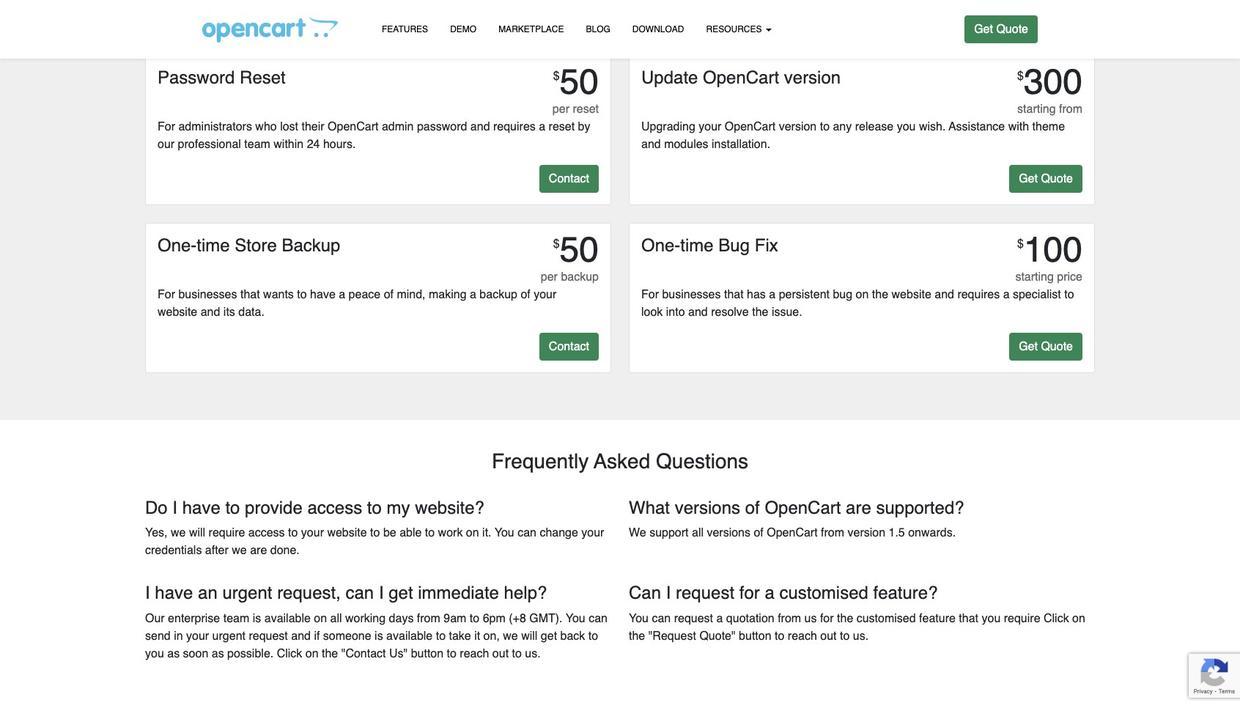 Task type: vqa. For each thing, say whether or not it's contained in the screenshot.


Task type: locate. For each thing, give the bounding box(es) containing it.
for for one-time store backup
[[158, 288, 175, 301]]

onwards.
[[908, 527, 956, 540]]

password
[[417, 120, 467, 133]]

reset left 'by'
[[549, 120, 575, 133]]

requires inside for businesses that has a persistent bug on the website and requires a specialist to look into and resolve the issue.
[[958, 288, 1000, 301]]

change
[[540, 527, 578, 540]]

quote down specialist
[[1041, 340, 1073, 353]]

1 vertical spatial is
[[375, 630, 383, 643]]

release
[[855, 120, 894, 133]]

time left bug
[[681, 235, 714, 256]]

you for i have an urgent request, can i get immediate help?
[[566, 612, 586, 625]]

website right bug at right top
[[892, 288, 932, 301]]

a up quote"
[[717, 612, 723, 625]]

0 vertical spatial contact button
[[539, 165, 599, 193]]

1 vertical spatial reset
[[549, 120, 575, 133]]

your up modules on the right
[[699, 120, 722, 133]]

0 vertical spatial requires
[[493, 120, 536, 133]]

website
[[892, 288, 932, 301], [158, 306, 197, 319], [327, 527, 367, 540]]

starting up specialist
[[1016, 270, 1054, 284]]

i right do
[[173, 497, 177, 518]]

2 contact from the top
[[549, 340, 589, 353]]

that inside for businesses that has a persistent bug on the website and requires a specialist to look into and resolve the issue.
[[724, 288, 744, 301]]

0 horizontal spatial out
[[492, 647, 509, 661]]

on
[[856, 288, 869, 301], [466, 527, 479, 540], [314, 612, 327, 625], [1073, 612, 1086, 625], [306, 647, 319, 661]]

1 vertical spatial click
[[277, 647, 302, 661]]

1 horizontal spatial are
[[846, 497, 871, 518]]

contact
[[549, 172, 589, 185], [549, 340, 589, 353]]

1 vertical spatial request
[[674, 612, 713, 625]]

2 time from the left
[[681, 235, 714, 256]]

you down send
[[145, 647, 164, 661]]

enterprise
[[168, 612, 220, 625]]

100
[[1024, 229, 1083, 270]]

access up yes, we will require access to your website to be able to work on it. you can change your credentials after we are done.
[[307, 497, 362, 518]]

get quote button
[[965, 15, 1038, 43], [1010, 165, 1083, 193], [1010, 333, 1083, 361]]

per for password reset
[[553, 103, 570, 116]]

1 horizontal spatial for
[[820, 612, 834, 625]]

1 horizontal spatial that
[[724, 288, 744, 301]]

businesses
[[178, 288, 237, 301], [662, 288, 721, 301]]

you down the can
[[629, 612, 649, 625]]

you can request a quotation from us for the customised feature that you require click on the "request quote" button to reach out to us.
[[629, 612, 1086, 643]]

2 vertical spatial get quote button
[[1010, 333, 1083, 361]]

out down the "on,"
[[492, 647, 509, 661]]

0 vertical spatial 50
[[560, 62, 599, 102]]

0 vertical spatial reach
[[788, 630, 817, 643]]

$ 50 per backup
[[541, 229, 599, 284]]

for inside for businesses that wants to have a peace of mind, making a backup of your website and its data.
[[158, 288, 175, 301]]

0 vertical spatial will
[[189, 527, 205, 540]]

starting inside '$ 100 starting price'
[[1016, 270, 1054, 284]]

quote down the theme
[[1041, 172, 1073, 185]]

1 horizontal spatial button
[[739, 630, 772, 643]]

for for one-time bug fix
[[641, 288, 659, 301]]

1 horizontal spatial get
[[541, 630, 557, 643]]

1 vertical spatial are
[[250, 544, 267, 557]]

per for one-time store backup
[[541, 270, 558, 284]]

0 vertical spatial button
[[739, 630, 772, 643]]

lost
[[280, 120, 298, 133]]

you inside our enterprise team is available on all working days from 9am to 6pm (+8 gmt). you can send in your urgent request and if someone is available to take it on, we will get back to you as soon as possible. click on the "contact us" button to reach out to us.
[[145, 647, 164, 661]]

2 vertical spatial you
[[145, 647, 164, 661]]

us. inside our enterprise team is available on all working days from 9am to 6pm (+8 gmt). you can send in your urgent request and if someone is available to take it on, we will get back to you as soon as possible. click on the "contact us" button to reach out to us.
[[525, 647, 541, 661]]

are left supported?
[[846, 497, 871, 518]]

$ for one-time bug fix
[[1017, 237, 1024, 251]]

0 horizontal spatial is
[[253, 612, 261, 625]]

that right feature
[[959, 612, 979, 625]]

1 vertical spatial for
[[820, 612, 834, 625]]

version
[[784, 67, 841, 88], [779, 120, 817, 133], [848, 527, 886, 540]]

to inside upgrading your opencart version to any release you wish. assistance with theme and modules installation.
[[820, 120, 830, 133]]

have left peace
[[310, 288, 336, 301]]

starting for 100
[[1016, 270, 1054, 284]]

from
[[1059, 103, 1083, 116], [821, 527, 845, 540], [417, 612, 440, 625], [778, 612, 801, 625]]

are inside yes, we will require access to your website to be able to work on it. you can change your credentials after we are done.
[[250, 544, 267, 557]]

your down $ 50 per backup
[[534, 288, 557, 301]]

opencart up the we support all versions of opencart from version 1.5 onwards.
[[765, 497, 841, 518]]

of
[[384, 288, 394, 301], [521, 288, 531, 301], [745, 497, 760, 518], [754, 527, 764, 540]]

0 horizontal spatial time
[[197, 235, 230, 256]]

we support all versions of opencart from version 1.5 onwards.
[[629, 527, 956, 540]]

version left the any
[[779, 120, 817, 133]]

versions up support
[[675, 497, 740, 518]]

out inside our enterprise team is available on all working days from 9am to 6pm (+8 gmt). you can send in your urgent request and if someone is available to take it on, we will get back to you as soon as possible. click on the "contact us" button to reach out to us.
[[492, 647, 509, 661]]

2 contact button from the top
[[539, 333, 599, 361]]

do i have to provide access to my website?
[[145, 497, 484, 518]]

you inside yes, we will require access to your website to be able to work on it. you can change your credentials after we are done.
[[495, 527, 514, 540]]

1 vertical spatial we
[[232, 544, 247, 557]]

one-
[[158, 235, 197, 256], [641, 235, 681, 256]]

will down (+8
[[521, 630, 538, 643]]

customised up us
[[780, 583, 869, 604]]

update
[[641, 67, 698, 88]]

1 vertical spatial urgent
[[212, 630, 246, 643]]

marketplace link
[[488, 17, 575, 41]]

1 horizontal spatial time
[[681, 235, 714, 256]]

1 vertical spatial version
[[779, 120, 817, 133]]

time
[[197, 235, 230, 256], [681, 235, 714, 256]]

get down gmt). on the left
[[541, 630, 557, 643]]

out down can i request for a customised feature?
[[821, 630, 837, 643]]

you for do i have to provide access to my website?
[[495, 527, 514, 540]]

hours.
[[323, 138, 356, 151]]

will
[[189, 527, 205, 540], [521, 630, 538, 643]]

0 horizontal spatial requires
[[493, 120, 536, 133]]

starting
[[1018, 103, 1056, 116], [1016, 270, 1054, 284]]

businesses up into
[[662, 288, 721, 301]]

wish.
[[919, 120, 946, 133]]

button down quotation
[[739, 630, 772, 643]]

0 vertical spatial per
[[553, 103, 570, 116]]

price
[[1057, 270, 1083, 284]]

2 50 from the top
[[560, 229, 599, 270]]

2 horizontal spatial you
[[629, 612, 649, 625]]

1 horizontal spatial access
[[307, 497, 362, 518]]

the down someone
[[322, 647, 338, 661]]

we right the "on,"
[[503, 630, 518, 643]]

one-time store backup
[[158, 235, 340, 256]]

1 vertical spatial get quote
[[1019, 172, 1073, 185]]

time left "store"
[[197, 235, 230, 256]]

we up credentials
[[171, 527, 186, 540]]

that inside for businesses that wants to have a peace of mind, making a backup of your website and its data.
[[240, 288, 260, 301]]

available down request, at the bottom left of the page
[[264, 612, 311, 625]]

requires inside for administrators who lost their opencart admin password and requires a reset by our professional team within 24 hours.
[[493, 120, 536, 133]]

1 vertical spatial us.
[[525, 647, 541, 661]]

have up our
[[155, 583, 193, 604]]

get for 100
[[1019, 340, 1038, 353]]

2 horizontal spatial website
[[892, 288, 932, 301]]

1 horizontal spatial backup
[[561, 270, 599, 284]]

and inside our enterprise team is available on all working days from 9am to 6pm (+8 gmt). you can send in your urgent request and if someone is available to take it on, we will get back to you as soon as possible. click on the "contact us" button to reach out to us.
[[291, 630, 311, 643]]

customised down 'feature?'
[[857, 612, 916, 625]]

for up quotation
[[739, 583, 760, 604]]

i up the working
[[379, 583, 384, 604]]

someone
[[323, 630, 371, 643]]

with
[[1008, 120, 1029, 133]]

button right us"
[[411, 647, 444, 661]]

0 vertical spatial available
[[264, 612, 311, 625]]

from inside you can request a quotation from us for the customised feature that you require click on the "request quote" button to reach out to us.
[[778, 612, 801, 625]]

for
[[739, 583, 760, 604], [820, 612, 834, 625]]

get quote button for 300
[[1010, 165, 1083, 193]]

starting inside $ 300 starting from
[[1018, 103, 1056, 116]]

do
[[145, 497, 168, 518]]

working
[[345, 612, 386, 625]]

provide
[[245, 497, 303, 518]]

website inside for businesses that has a persistent bug on the website and requires a specialist to look into and resolve the issue.
[[892, 288, 932, 301]]

its
[[223, 306, 235, 319]]

1 horizontal spatial available
[[386, 630, 433, 643]]

and inside upgrading your opencart version to any release you wish. assistance with theme and modules installation.
[[641, 138, 661, 151]]

1 one- from the left
[[158, 235, 197, 256]]

team down who
[[244, 138, 270, 151]]

2 vertical spatial version
[[848, 527, 886, 540]]

1 vertical spatial will
[[521, 630, 538, 643]]

to inside for businesses that wants to have a peace of mind, making a backup of your website and its data.
[[297, 288, 307, 301]]

we right after
[[232, 544, 247, 557]]

requires left specialist
[[958, 288, 1000, 301]]

as right "soon"
[[212, 647, 224, 661]]

upgrading your opencart version to any release you wish. assistance with theme and modules installation.
[[641, 120, 1065, 151]]

per inside "$ 50 per reset"
[[553, 103, 570, 116]]

0 horizontal spatial that
[[240, 288, 260, 301]]

yes, we will require access to your website to be able to work on it. you can change your credentials after we are done.
[[145, 527, 604, 557]]

can
[[518, 527, 537, 540], [346, 583, 374, 604], [589, 612, 608, 625], [652, 612, 671, 625]]

have right do
[[182, 497, 220, 518]]

time for 50
[[197, 235, 230, 256]]

1 vertical spatial get quote button
[[1010, 165, 1083, 193]]

peace
[[349, 288, 381, 301]]

you right it.
[[495, 527, 514, 540]]

0 vertical spatial access
[[307, 497, 362, 518]]

issue.
[[772, 306, 802, 319]]

access
[[307, 497, 362, 518], [248, 527, 285, 540]]

$ inside '$ 100 starting price'
[[1017, 237, 1024, 251]]

1 vertical spatial per
[[541, 270, 558, 284]]

0 vertical spatial website
[[892, 288, 932, 301]]

1 vertical spatial quote
[[1041, 172, 1073, 185]]

access up 'done.'
[[248, 527, 285, 540]]

2 vertical spatial we
[[503, 630, 518, 643]]

the down has
[[752, 306, 769, 319]]

reset inside "$ 50 per reset"
[[573, 103, 599, 116]]

0 horizontal spatial as
[[167, 647, 180, 661]]

1 horizontal spatial us.
[[853, 630, 869, 643]]

the inside our enterprise team is available on all working days from 9am to 6pm (+8 gmt). you can send in your urgent request and if someone is available to take it on, we will get back to you as soon as possible. click on the "contact us" button to reach out to us.
[[322, 647, 338, 661]]

2 horizontal spatial we
[[503, 630, 518, 643]]

is up 'possible.'
[[253, 612, 261, 625]]

as down in
[[167, 647, 180, 661]]

1 vertical spatial team
[[223, 612, 249, 625]]

0 vertical spatial we
[[171, 527, 186, 540]]

a left 'by'
[[539, 120, 545, 133]]

that up data.
[[240, 288, 260, 301]]

2 one- from the left
[[641, 235, 681, 256]]

team inside for administrators who lost their opencart admin password and requires a reset by our professional team within 24 hours.
[[244, 138, 270, 151]]

50 inside "$ 50 per reset"
[[560, 62, 599, 102]]

1 vertical spatial out
[[492, 647, 509, 661]]

get up days
[[389, 583, 413, 604]]

will up after
[[189, 527, 205, 540]]

for
[[158, 120, 175, 133], [158, 288, 175, 301], [641, 288, 659, 301]]

you right feature
[[982, 612, 1001, 625]]

button inside you can request a quotation from us for the customised feature that you require click on the "request quote" button to reach out to us.
[[739, 630, 772, 643]]

request inside you can request a quotation from us for the customised feature that you require click on the "request quote" button to reach out to us.
[[674, 612, 713, 625]]

50 inside $ 50 per backup
[[560, 229, 599, 270]]

$ 300 starting from
[[1017, 62, 1083, 116]]

request for for
[[676, 583, 735, 604]]

2 vertical spatial get quote
[[1019, 340, 1073, 353]]

immediate
[[418, 583, 499, 604]]

1 vertical spatial all
[[330, 612, 342, 625]]

to inside for businesses that has a persistent bug on the website and requires a specialist to look into and resolve the issue.
[[1065, 288, 1074, 301]]

all inside our enterprise team is available on all working days from 9am to 6pm (+8 gmt). you can send in your urgent request and if someone is available to take it on, we will get back to you as soon as possible. click on the "contact us" button to reach out to us.
[[330, 612, 342, 625]]

urgent up 'possible.'
[[212, 630, 246, 643]]

request inside our enterprise team is available on all working days from 9am to 6pm (+8 gmt). you can send in your urgent request and if someone is available to take it on, we will get back to you as soon as possible. click on the "contact us" button to reach out to us.
[[249, 630, 288, 643]]

0 vertical spatial out
[[821, 630, 837, 643]]

mind,
[[397, 288, 426, 301]]

your inside upgrading your opencart version to any release you wish. assistance with theme and modules installation.
[[699, 120, 722, 133]]

0 vertical spatial have
[[310, 288, 336, 301]]

0 vertical spatial click
[[1044, 612, 1069, 625]]

0 horizontal spatial are
[[250, 544, 267, 557]]

opencart up installation.
[[725, 120, 776, 133]]

2 vertical spatial request
[[249, 630, 288, 643]]

$ inside $ 300 starting from
[[1017, 70, 1024, 83]]

reach down it
[[460, 647, 489, 661]]

0 horizontal spatial get
[[389, 583, 413, 604]]

from left us
[[778, 612, 801, 625]]

1 horizontal spatial as
[[212, 647, 224, 661]]

version inside upgrading your opencart version to any release you wish. assistance with theme and modules installation.
[[779, 120, 817, 133]]

1 time from the left
[[197, 235, 230, 256]]

$ inside "$ 50 per reset"
[[553, 70, 560, 83]]

(+8
[[509, 612, 526, 625]]

0 vertical spatial team
[[244, 138, 270, 151]]

0 horizontal spatial access
[[248, 527, 285, 540]]

0 horizontal spatial we
[[171, 527, 186, 540]]

your up "soon"
[[186, 630, 209, 643]]

require inside yes, we will require access to your website to be able to work on it. you can change your credentials after we are done.
[[209, 527, 245, 540]]

0 horizontal spatial will
[[189, 527, 205, 540]]

request up 'possible.'
[[249, 630, 288, 643]]

back
[[560, 630, 585, 643]]

from up the theme
[[1059, 103, 1083, 116]]

can inside our enterprise team is available on all working days from 9am to 6pm (+8 gmt). you can send in your urgent request and if someone is available to take it on, we will get back to you as soon as possible. click on the "contact us" button to reach out to us.
[[589, 612, 608, 625]]

quote up 300
[[997, 23, 1028, 36]]

versions right support
[[707, 527, 751, 540]]

0 vertical spatial all
[[692, 527, 704, 540]]

request up quote"
[[676, 583, 735, 604]]

you up back
[[566, 612, 586, 625]]

1 vertical spatial backup
[[480, 288, 518, 301]]

0 horizontal spatial us.
[[525, 647, 541, 661]]

1 vertical spatial get
[[1019, 172, 1038, 185]]

0 vertical spatial get
[[389, 583, 413, 604]]

1 horizontal spatial we
[[232, 544, 247, 557]]

i up our
[[145, 583, 150, 604]]

that for 50
[[240, 288, 260, 301]]

our
[[145, 612, 165, 625]]

opencart up hours. in the top left of the page
[[328, 120, 379, 133]]

one-time bug fix
[[641, 235, 778, 256]]

1 businesses from the left
[[178, 288, 237, 301]]

button inside our enterprise team is available on all working days from 9am to 6pm (+8 gmt). you can send in your urgent request and if someone is available to take it on, we will get back to you as soon as possible. click on the "contact us" button to reach out to us.
[[411, 647, 444, 661]]

businesses inside for businesses that has a persistent bug on the website and requires a specialist to look into and resolve the issue.
[[662, 288, 721, 301]]

request
[[676, 583, 735, 604], [674, 612, 713, 625], [249, 630, 288, 643]]

is down the working
[[375, 630, 383, 643]]

requires
[[493, 120, 536, 133], [958, 288, 1000, 301]]

per inside $ 50 per backup
[[541, 270, 558, 284]]

1 horizontal spatial website
[[327, 527, 367, 540]]

out
[[821, 630, 837, 643], [492, 647, 509, 661]]

1 vertical spatial contact button
[[539, 333, 599, 361]]

from left 9am
[[417, 612, 440, 625]]

website inside yes, we will require access to your website to be able to work on it. you can change your credentials after we are done.
[[327, 527, 367, 540]]

one- for 100
[[641, 235, 681, 256]]

contact button for password reset
[[539, 165, 599, 193]]

1 horizontal spatial out
[[821, 630, 837, 643]]

1 vertical spatial get
[[541, 630, 557, 643]]

request up "request
[[674, 612, 713, 625]]

1 horizontal spatial all
[[692, 527, 704, 540]]

urgent inside our enterprise team is available on all working days from 9am to 6pm (+8 gmt). you can send in your urgent request and if someone is available to take it on, we will get back to you as soon as possible. click on the "contact us" button to reach out to us.
[[212, 630, 246, 643]]

you inside our enterprise team is available on all working days from 9am to 6pm (+8 gmt). you can send in your urgent request and if someone is available to take it on, we will get back to you as soon as possible. click on the "contact us" button to reach out to us.
[[566, 612, 586, 625]]

0 horizontal spatial reach
[[460, 647, 489, 661]]

demo link
[[439, 17, 488, 41]]

can left change
[[518, 527, 537, 540]]

for inside for businesses that has a persistent bug on the website and requires a specialist to look into and resolve the issue.
[[641, 288, 659, 301]]

on inside yes, we will require access to your website to be able to work on it. you can change your credentials after we are done.
[[466, 527, 479, 540]]

1 vertical spatial website
[[158, 306, 197, 319]]

urgent right an
[[222, 583, 272, 604]]

our enterprise team is available on all working days from 9am to 6pm (+8 gmt). you can send in your urgent request and if someone is available to take it on, we will get back to you as soon as possible. click on the "contact us" button to reach out to us.
[[145, 612, 608, 661]]

1 vertical spatial requires
[[958, 288, 1000, 301]]

version up the any
[[784, 67, 841, 88]]

you
[[897, 120, 916, 133], [982, 612, 1001, 625], [145, 647, 164, 661]]

team up 'possible.'
[[223, 612, 249, 625]]

opencart
[[703, 67, 779, 88], [328, 120, 379, 133], [725, 120, 776, 133], [765, 497, 841, 518], [767, 527, 818, 540]]

a up quotation
[[765, 583, 775, 604]]

1 vertical spatial require
[[1004, 612, 1041, 625]]

download link
[[622, 17, 695, 41]]

from down what versions of opencart are supported? in the right of the page
[[821, 527, 845, 540]]

for right us
[[820, 612, 834, 625]]

version left 1.5
[[848, 527, 886, 540]]

businesses up the its
[[178, 288, 237, 301]]

businesses inside for businesses that wants to have a peace of mind, making a backup of your website and its data.
[[178, 288, 237, 301]]

1 50 from the top
[[560, 62, 599, 102]]

$ inside $ 50 per backup
[[553, 237, 560, 251]]

that up the "resolve"
[[724, 288, 744, 301]]

contact button for one-time store backup
[[539, 333, 599, 361]]

50 for one-time store backup
[[560, 229, 599, 270]]

2 businesses from the left
[[662, 288, 721, 301]]

per
[[553, 103, 570, 116], [541, 270, 558, 284]]

can right gmt). on the left
[[589, 612, 608, 625]]

opencart down what versions of opencart are supported? in the right of the page
[[767, 527, 818, 540]]

requires left 'by'
[[493, 120, 536, 133]]

can up "request
[[652, 612, 671, 625]]

0 horizontal spatial one-
[[158, 235, 197, 256]]

we
[[629, 527, 646, 540]]

2 vertical spatial quote
[[1041, 340, 1073, 353]]

reach down us
[[788, 630, 817, 643]]

1 vertical spatial starting
[[1016, 270, 1054, 284]]

0 horizontal spatial backup
[[480, 288, 518, 301]]

as
[[167, 647, 180, 661], [212, 647, 224, 661]]

0 horizontal spatial you
[[145, 647, 164, 661]]

for inside for administrators who lost their opencart admin password and requires a reset by our professional team within 24 hours.
[[158, 120, 175, 133]]

that inside you can request a quotation from us for the customised feature that you require click on the "request quote" button to reach out to us.
[[959, 612, 979, 625]]

50 for password reset
[[560, 62, 599, 102]]

"request
[[649, 630, 696, 643]]

you left wish.
[[897, 120, 916, 133]]

all right support
[[692, 527, 704, 540]]

days
[[389, 612, 414, 625]]

customised
[[780, 583, 869, 604], [857, 612, 916, 625]]

upgrading
[[641, 120, 696, 133]]

you inside you can request a quotation from us for the customised feature that you require click on the "request quote" button to reach out to us.
[[982, 612, 1001, 625]]

reset up 'by'
[[573, 103, 599, 116]]

professional
[[178, 138, 241, 151]]

0 vertical spatial request
[[676, 583, 735, 604]]

0 vertical spatial reset
[[573, 103, 599, 116]]

my
[[387, 497, 410, 518]]

1 vertical spatial button
[[411, 647, 444, 661]]

all up someone
[[330, 612, 342, 625]]

get inside our enterprise team is available on all working days from 9am to 6pm (+8 gmt). you can send in your urgent request and if someone is available to take it on, we will get back to you as soon as possible. click on the "contact us" button to reach out to us.
[[541, 630, 557, 643]]

website left the its
[[158, 306, 197, 319]]

are left 'done.'
[[250, 544, 267, 557]]

can i request for a customised feature?
[[629, 583, 938, 604]]

available down days
[[386, 630, 433, 643]]

click inside you can request a quotation from us for the customised feature that you require click on the "request quote" button to reach out to us.
[[1044, 612, 1069, 625]]

1 contact button from the top
[[539, 165, 599, 193]]

that for 100
[[724, 288, 744, 301]]

0 vertical spatial versions
[[675, 497, 740, 518]]

update opencart version
[[641, 67, 841, 88]]

1 contact from the top
[[549, 172, 589, 185]]

1 vertical spatial access
[[248, 527, 285, 540]]

backup inside $ 50 per backup
[[561, 270, 599, 284]]

available
[[264, 612, 311, 625], [386, 630, 433, 643]]

us"
[[389, 647, 408, 661]]



Task type: describe. For each thing, give the bounding box(es) containing it.
reach inside you can request a quotation from us for the customised feature that you require click on the "request quote" button to reach out to us.
[[788, 630, 817, 643]]

demo
[[450, 24, 477, 34]]

can inside you can request a quotation from us for the customised feature that you require click on the "request quote" button to reach out to us.
[[652, 612, 671, 625]]

6pm
[[483, 612, 506, 625]]

i have an urgent request, can i get immediate help?
[[145, 583, 547, 604]]

0 horizontal spatial available
[[264, 612, 311, 625]]

enterprise services
[[531, 7, 709, 30]]

supported?
[[876, 497, 964, 518]]

for administrators who lost their opencart admin password and requires a reset by our professional team within 24 hours.
[[158, 120, 590, 151]]

reset inside for administrators who lost their opencart admin password and requires a reset by our professional team within 24 hours.
[[549, 120, 575, 133]]

a right making
[[470, 288, 476, 301]]

a inside for administrators who lost their opencart admin password and requires a reset by our professional team within 24 hours.
[[539, 120, 545, 133]]

backup inside for businesses that wants to have a peace of mind, making a backup of your website and its data.
[[480, 288, 518, 301]]

by
[[578, 120, 590, 133]]

quote for 300
[[1041, 172, 1073, 185]]

store
[[235, 235, 277, 256]]

resources
[[706, 24, 764, 34]]

300
[[1024, 62, 1083, 102]]

get quote for 100
[[1019, 340, 1073, 353]]

a left specialist
[[1003, 288, 1010, 301]]

asked
[[594, 449, 650, 473]]

1 vertical spatial available
[[386, 630, 433, 643]]

one- for 50
[[158, 235, 197, 256]]

website inside for businesses that wants to have a peace of mind, making a backup of your website and its data.
[[158, 306, 197, 319]]

opencart down resources "dropdown button"
[[703, 67, 779, 88]]

the right us
[[837, 612, 853, 625]]

modules
[[664, 138, 709, 151]]

24
[[307, 138, 320, 151]]

starting for 300
[[1018, 103, 1056, 116]]

2 as from the left
[[212, 647, 224, 661]]

i right the can
[[666, 583, 671, 604]]

questions
[[656, 449, 749, 473]]

access inside yes, we will require access to your website to be able to work on it. you can change your credentials after we are done.
[[248, 527, 285, 540]]

persistent
[[779, 288, 830, 301]]

soon
[[183, 647, 208, 661]]

our
[[158, 138, 175, 151]]

businesses for 50
[[178, 288, 237, 301]]

request for a
[[674, 612, 713, 625]]

0 vertical spatial for
[[739, 583, 760, 604]]

in
[[174, 630, 183, 643]]

administrators
[[178, 120, 252, 133]]

you inside upgrading your opencart version to any release you wish. assistance with theme and modules installation.
[[897, 120, 916, 133]]

time for 100
[[681, 235, 714, 256]]

1 as from the left
[[167, 647, 180, 661]]

has
[[747, 288, 766, 301]]

if
[[314, 630, 320, 643]]

assistance
[[949, 120, 1005, 133]]

opencart inside upgrading your opencart version to any release you wish. assistance with theme and modules installation.
[[725, 120, 776, 133]]

reach inside our enterprise team is available on all working days from 9am to 6pm (+8 gmt). you can send in your urgent request and if someone is available to take it on, we will get back to you as soon as possible. click on the "contact us" button to reach out to us.
[[460, 647, 489, 661]]

from inside $ 300 starting from
[[1059, 103, 1083, 116]]

look
[[641, 306, 663, 319]]

and inside for administrators who lost their opencart admin password and requires a reset by our professional team within 24 hours.
[[470, 120, 490, 133]]

contact for one-time store backup
[[549, 340, 589, 353]]

wants
[[263, 288, 294, 301]]

reset
[[240, 67, 286, 88]]

what
[[629, 497, 670, 518]]

a inside you can request a quotation from us for the customised feature that you require click on the "request quote" button to reach out to us.
[[717, 612, 723, 625]]

quote"
[[700, 630, 736, 643]]

it
[[474, 630, 480, 643]]

blog link
[[575, 17, 622, 41]]

download
[[633, 24, 684, 34]]

a left peace
[[339, 288, 345, 301]]

opencart inside for administrators who lost their opencart admin password and requires a reset by our professional team within 24 hours.
[[328, 120, 379, 133]]

password
[[158, 67, 235, 88]]

feature?
[[873, 583, 938, 604]]

out inside you can request a quotation from us for the customised feature that you require click on the "request quote" button to reach out to us.
[[821, 630, 837, 643]]

your right change
[[582, 527, 604, 540]]

your inside our enterprise team is available on all working days from 9am to 6pm (+8 gmt). you can send in your urgent request and if someone is available to take it on, we will get back to you as soon as possible. click on the "contact us" button to reach out to us.
[[186, 630, 209, 643]]

quote for 100
[[1041, 340, 1073, 353]]

features
[[382, 24, 428, 34]]

2 vertical spatial have
[[155, 583, 193, 604]]

9am
[[444, 612, 467, 625]]

credentials
[[145, 544, 202, 557]]

gmt).
[[529, 612, 563, 625]]

businesses for 100
[[662, 288, 721, 301]]

password reset
[[158, 67, 286, 88]]

any
[[833, 120, 852, 133]]

will inside yes, we will require access to your website to be able to work on it. you can change your credentials after we are done.
[[189, 527, 205, 540]]

1 vertical spatial versions
[[707, 527, 751, 540]]

0 vertical spatial get quote
[[974, 23, 1028, 36]]

and inside for businesses that wants to have a peace of mind, making a backup of your website and its data.
[[201, 306, 220, 319]]

we inside our enterprise team is available on all working days from 9am to 6pm (+8 gmt). you can send in your urgent request and if someone is available to take it on, we will get back to you as soon as possible. click on the "contact us" button to reach out to us.
[[503, 630, 518, 643]]

frequently asked questions
[[492, 449, 749, 473]]

will inside our enterprise team is available on all working days from 9am to 6pm (+8 gmt). you can send in your urgent request and if someone is available to take it on, we will get back to you as soon as possible. click on the "contact us" button to reach out to us.
[[521, 630, 538, 643]]

for businesses that has a persistent bug on the website and requires a specialist to look into and resolve the issue.
[[641, 288, 1074, 319]]

get quote button for 100
[[1010, 333, 1083, 361]]

0 vertical spatial is
[[253, 612, 261, 625]]

get for 300
[[1019, 172, 1038, 185]]

contact for password reset
[[549, 172, 589, 185]]

can inside yes, we will require access to your website to be able to work on it. you can change your credentials after we are done.
[[518, 527, 537, 540]]

$ 100 starting price
[[1016, 229, 1083, 284]]

help?
[[504, 583, 547, 604]]

able
[[400, 527, 422, 540]]

for businesses that wants to have a peace of mind, making a backup of your website and its data.
[[158, 288, 557, 319]]

after
[[205, 544, 229, 557]]

within
[[274, 138, 304, 151]]

$ for one-time store backup
[[553, 237, 560, 251]]

who
[[255, 120, 277, 133]]

the right bug at right top
[[872, 288, 889, 301]]

us. inside you can request a quotation from us for the customised feature that you require click on the "request quote" button to reach out to us.
[[853, 630, 869, 643]]

click inside our enterprise team is available on all working days from 9am to 6pm (+8 gmt). you can send in your urgent request and if someone is available to take it on, we will get back to you as soon as possible. click on the "contact us" button to reach out to us.
[[277, 647, 302, 661]]

on inside for businesses that has a persistent bug on the website and requires a specialist to look into and resolve the issue.
[[856, 288, 869, 301]]

on,
[[484, 630, 500, 643]]

team inside our enterprise team is available on all working days from 9am to 6pm (+8 gmt). you can send in your urgent request and if someone is available to take it on, we will get back to you as soon as possible. click on the "contact us" button to reach out to us.
[[223, 612, 249, 625]]

can up the working
[[346, 583, 374, 604]]

your down do i have to provide access to my website?
[[301, 527, 324, 540]]

1.5
[[889, 527, 905, 540]]

for inside you can request a quotation from us for the customised feature that you require click on the "request quote" button to reach out to us.
[[820, 612, 834, 625]]

what versions of opencart are supported?
[[629, 497, 964, 518]]

have inside for businesses that wants to have a peace of mind, making a backup of your website and its data.
[[310, 288, 336, 301]]

fix
[[755, 235, 778, 256]]

a right has
[[769, 288, 776, 301]]

done.
[[270, 544, 300, 557]]

0 vertical spatial are
[[846, 497, 871, 518]]

backup
[[282, 235, 340, 256]]

$ for update opencart version
[[1017, 70, 1024, 83]]

send
[[145, 630, 171, 643]]

features link
[[371, 17, 439, 41]]

0 vertical spatial get
[[974, 23, 993, 36]]

possible.
[[227, 647, 274, 661]]

an
[[198, 583, 218, 604]]

0 vertical spatial customised
[[780, 583, 869, 604]]

blog
[[586, 24, 611, 34]]

on inside you can request a quotation from us for the customised feature that you require click on the "request quote" button to reach out to us.
[[1073, 612, 1086, 625]]

yes,
[[145, 527, 168, 540]]

can
[[629, 583, 661, 604]]

customised inside you can request a quotation from us for the customised feature that you require click on the "request quote" button to reach out to us.
[[857, 612, 916, 625]]

feature
[[919, 612, 956, 625]]

bug
[[719, 235, 750, 256]]

request,
[[277, 583, 341, 604]]

frequently
[[492, 449, 589, 473]]

theme
[[1033, 120, 1065, 133]]

"contact
[[341, 647, 386, 661]]

for for password reset
[[158, 120, 175, 133]]

into
[[666, 306, 685, 319]]

0 vertical spatial urgent
[[222, 583, 272, 604]]

0 vertical spatial quote
[[997, 23, 1028, 36]]

from inside our enterprise team is available on all working days from 9am to 6pm (+8 gmt). you can send in your urgent request and if someone is available to take it on, we will get back to you as soon as possible. click on the "contact us" button to reach out to us.
[[417, 612, 440, 625]]

services
[[630, 7, 709, 30]]

marketplace
[[499, 24, 564, 34]]

support
[[650, 527, 689, 540]]

your inside for businesses that wants to have a peace of mind, making a backup of your website and its data.
[[534, 288, 557, 301]]

their
[[302, 120, 324, 133]]

$ for password reset
[[553, 70, 560, 83]]

0 vertical spatial get quote button
[[965, 15, 1038, 43]]

specialist
[[1013, 288, 1061, 301]]

0 vertical spatial version
[[784, 67, 841, 88]]

you inside you can request a quotation from us for the customised feature that you require click on the "request quote" button to reach out to us.
[[629, 612, 649, 625]]

admin
[[382, 120, 414, 133]]

resources button
[[695, 17, 783, 41]]

require inside you can request a quotation from us for the customised feature that you require click on the "request quote" button to reach out to us.
[[1004, 612, 1041, 625]]

get quote for 300
[[1019, 172, 1073, 185]]

the left "request
[[629, 630, 645, 643]]

1 vertical spatial have
[[182, 497, 220, 518]]

take
[[449, 630, 471, 643]]

resolve
[[711, 306, 749, 319]]



